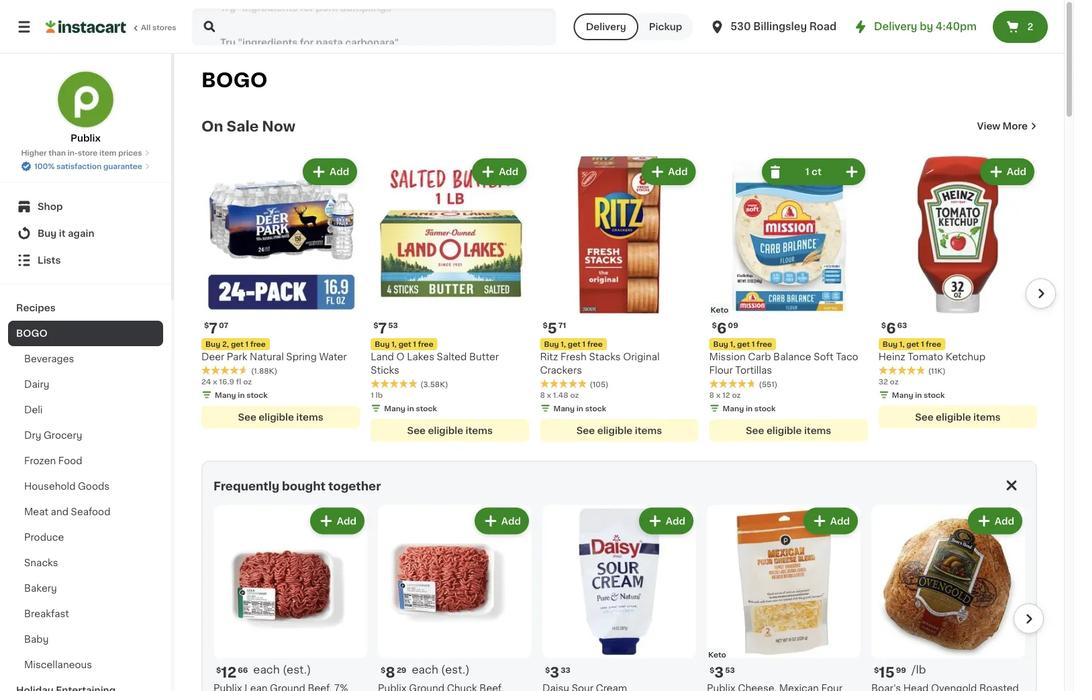 Task type: locate. For each thing, give the bounding box(es) containing it.
(est.) for 12
[[283, 665, 311, 676]]

many in stock for park
[[215, 391, 268, 399]]

buy left 2,
[[205, 341, 220, 348]]

many in stock for fresh
[[553, 405, 606, 412]]

many down 32 oz
[[892, 391, 913, 399]]

sticks
[[371, 366, 399, 375]]

0 vertical spatial 12
[[722, 391, 730, 399]]

get for fresh
[[568, 341, 581, 348]]

fresh
[[560, 353, 587, 362]]

1 for land o lakes salted butter sticks
[[413, 341, 416, 348]]

$ inside $ 12 66
[[216, 667, 221, 674]]

1 buy 1, get 1 free from the left
[[544, 341, 603, 348]]

0 horizontal spatial 7
[[209, 321, 217, 335]]

delivery by 4:40pm link
[[853, 19, 977, 35]]

stock down (1.88k) on the bottom left of the page
[[247, 391, 268, 399]]

8 left 1.48 at the right of the page
[[540, 391, 545, 399]]

32 oz
[[879, 378, 899, 385]]

free for natural
[[250, 341, 266, 348]]

(est.) inside $8.29 each (estimated) element
[[441, 665, 470, 676]]

0 horizontal spatial each
[[253, 665, 280, 676]]

$ 15 99
[[874, 666, 906, 680]]

see down fl
[[238, 413, 256, 422]]

1, up o
[[391, 341, 397, 348]]

see down (3.58k)
[[407, 426, 426, 435]]

1 vertical spatial 53
[[725, 667, 735, 674]]

in for o
[[407, 405, 414, 412]]

eligible down (3.58k)
[[428, 426, 463, 435]]

lists
[[38, 256, 61, 265]]

on sale now
[[201, 119, 295, 133]]

o
[[396, 353, 405, 362]]

1, inside product group
[[561, 341, 566, 348]]

buy up ritz
[[544, 341, 559, 348]]

3 free from the left
[[418, 341, 433, 348]]

1
[[805, 167, 809, 177], [245, 341, 249, 348], [582, 341, 586, 348], [413, 341, 416, 348], [752, 341, 755, 348], [921, 341, 924, 348], [371, 391, 374, 399]]

buy 1, get 1 free up tomato
[[883, 341, 941, 348]]

2 free from the left
[[587, 341, 603, 348]]

eligible down (1.88k) on the bottom left of the page
[[259, 413, 294, 422]]

5 get from the left
[[906, 341, 919, 348]]

delivery inside button
[[586, 22, 626, 32]]

keto up the "$ 3 53"
[[708, 651, 726, 659]]

stores
[[152, 24, 176, 31]]

0 horizontal spatial x
[[213, 378, 217, 385]]

★★★★★
[[201, 365, 248, 375], [201, 365, 248, 375], [879, 365, 926, 375], [879, 365, 926, 375], [540, 379, 587, 388], [540, 379, 587, 388], [371, 379, 418, 388], [371, 379, 418, 388], [709, 379, 756, 388], [709, 379, 756, 388]]

1, up mission
[[730, 341, 735, 348]]

16.9
[[219, 378, 234, 385]]

2 7 from the left
[[378, 321, 387, 335]]

4 get from the left
[[737, 341, 750, 348]]

4 buy 1, get 1 free from the left
[[883, 341, 941, 348]]

each right 29
[[412, 665, 438, 676]]

stock inside product group
[[585, 405, 606, 412]]

product group
[[201, 156, 360, 429], [371, 156, 529, 442], [540, 156, 699, 442], [709, 156, 868, 442], [879, 156, 1037, 429], [213, 505, 367, 691], [378, 505, 532, 691], [542, 505, 696, 691], [707, 505, 861, 691], [871, 505, 1025, 691]]

2 3 from the left
[[714, 666, 724, 680]]

bogo inside bogo link
[[16, 329, 48, 338]]

fl
[[236, 378, 241, 385]]

0 horizontal spatial (est.)
[[283, 665, 311, 676]]

1 each from the left
[[253, 665, 280, 676]]

1 horizontal spatial (est.)
[[441, 665, 470, 676]]

see for carb
[[746, 426, 764, 435]]

many in stock down 8 x 12 oz
[[723, 405, 776, 412]]

1 vertical spatial item carousel region
[[195, 500, 1044, 691]]

53 for 3
[[725, 667, 735, 674]]

see eligible items button for lakes
[[371, 419, 529, 442]]

see down 8 x 1.48 oz
[[576, 426, 595, 435]]

item carousel region containing 7
[[183, 150, 1056, 450]]

1 horizontal spatial each (est.)
[[412, 665, 470, 676]]

many for deer park natural spring water
[[215, 391, 236, 399]]

$ for $ 12 66
[[216, 667, 221, 674]]

1 get from the left
[[231, 341, 244, 348]]

0 horizontal spatial 8
[[386, 666, 395, 680]]

get for tomato
[[906, 341, 919, 348]]

3 get from the left
[[399, 341, 411, 348]]

buy up heinz on the bottom
[[883, 341, 898, 348]]

1 up carb
[[752, 341, 755, 348]]

each (est.) inside $8.29 each (estimated) element
[[412, 665, 470, 676]]

1 horizontal spatial each
[[412, 665, 438, 676]]

many in stock down the (11k)
[[892, 391, 945, 399]]

on sale now link
[[201, 118, 295, 134]]

free for ketchup
[[926, 341, 941, 348]]

eligible for lakes
[[428, 426, 463, 435]]

satisfaction
[[56, 163, 102, 170]]

1 up fresh
[[582, 341, 586, 348]]

1 horizontal spatial 6
[[886, 321, 896, 335]]

free for stacks
[[587, 341, 603, 348]]

natural
[[250, 353, 284, 362]]

3 1, from the left
[[730, 341, 735, 348]]

63
[[897, 322, 907, 329]]

see
[[238, 413, 256, 422], [915, 413, 934, 422], [576, 426, 595, 435], [407, 426, 426, 435], [746, 426, 764, 435]]

see eligible items for stacks
[[576, 426, 662, 435]]

see down the (11k)
[[915, 413, 934, 422]]

1 horizontal spatial 7
[[378, 321, 387, 335]]

0 horizontal spatial 6
[[717, 321, 727, 335]]

many down sticks on the left
[[384, 405, 405, 412]]

tortillas
[[735, 366, 772, 375]]

2 1, from the left
[[391, 341, 397, 348]]

x for 7
[[213, 378, 217, 385]]

free for balance
[[757, 341, 772, 348]]

None search field
[[192, 8, 556, 46]]

delivery for delivery
[[586, 22, 626, 32]]

see for fresh
[[576, 426, 595, 435]]

1, up heinz on the bottom
[[899, 341, 905, 348]]

each (est.)
[[253, 665, 311, 676], [412, 665, 470, 676]]

stock down (105)
[[585, 405, 606, 412]]

each (est.) right 66
[[253, 665, 311, 676]]

keto
[[711, 307, 729, 314], [708, 651, 726, 659]]

buy for deer park natural spring water
[[205, 341, 220, 348]]

53 for 7
[[388, 322, 398, 329]]

4 1, from the left
[[899, 341, 905, 348]]

2 get from the left
[[568, 341, 581, 348]]

buy 1, get 1 free up o
[[375, 341, 433, 348]]

2,
[[222, 341, 229, 348]]

many in stock
[[215, 391, 268, 399], [892, 391, 945, 399], [553, 405, 606, 412], [384, 405, 437, 412], [723, 405, 776, 412]]

1 inside product group
[[582, 341, 586, 348]]

(105)
[[590, 381, 608, 388]]

$ for $ 6 09
[[712, 322, 717, 329]]

1 1, from the left
[[561, 341, 566, 348]]

2 6 from the left
[[886, 321, 896, 335]]

ketchup
[[946, 353, 986, 362]]

7 left 07
[[209, 321, 217, 335]]

$ for $ 6 63
[[881, 322, 886, 329]]

0 horizontal spatial each (est.)
[[253, 665, 311, 676]]

on
[[201, 119, 223, 133]]

100% satisfaction guarantee
[[34, 163, 142, 170]]

5 free from the left
[[926, 341, 941, 348]]

see eligible items button for balance
[[709, 419, 868, 442]]

$ inside $ 7 07
[[204, 322, 209, 329]]

delivery left by
[[874, 22, 917, 32]]

many
[[215, 391, 236, 399], [892, 391, 913, 399], [553, 405, 575, 412], [384, 405, 405, 412], [723, 405, 744, 412]]

(est.) right 29
[[441, 665, 470, 676]]

see eligible items for balance
[[746, 426, 831, 435]]

$ inside the $ 15 99
[[874, 667, 879, 674]]

store
[[78, 149, 98, 157]]

again
[[68, 229, 94, 238]]

section
[[195, 461, 1044, 691]]

free up lakes
[[418, 341, 433, 348]]

1 up park
[[245, 341, 249, 348]]

buy up mission
[[713, 341, 728, 348]]

buy up land
[[375, 341, 390, 348]]

(est.) for 8
[[441, 665, 470, 676]]

see eligible items down the (11k)
[[915, 413, 1001, 422]]

8 left 29
[[386, 666, 395, 680]]

stock down '(551)'
[[754, 405, 776, 412]]

breakfast
[[24, 610, 69, 619]]

eligible down (105)
[[597, 426, 633, 435]]

many inside product group
[[553, 405, 575, 412]]

many in stock for o
[[384, 405, 437, 412]]

heinz tomato ketchup
[[879, 353, 986, 362]]

$ for $ 15 99
[[874, 667, 879, 674]]

see eligible items button down '(551)'
[[709, 419, 868, 442]]

eligible down the (11k)
[[936, 413, 971, 422]]

x left 1.48 at the right of the page
[[547, 391, 551, 399]]

flour
[[709, 366, 733, 375]]

items for heinz tomato ketchup
[[973, 413, 1001, 422]]

$ inside $ 7 53
[[373, 322, 378, 329]]

7 up land
[[378, 321, 387, 335]]

3 buy 1, get 1 free from the left
[[713, 341, 772, 348]]

see eligible items down '(551)'
[[746, 426, 831, 435]]

view more
[[977, 122, 1028, 131]]

many down 1.48 at the right of the page
[[553, 405, 575, 412]]

see eligible items for natural
[[238, 413, 323, 422]]

x right '24'
[[213, 378, 217, 385]]

eligible for balance
[[767, 426, 802, 435]]

0 horizontal spatial 53
[[388, 322, 398, 329]]

buy 1, get 1 free for tomato
[[883, 341, 941, 348]]

buy 1, get 1 free up mission
[[713, 341, 772, 348]]

oz right 32
[[890, 378, 899, 385]]

0 vertical spatial item carousel region
[[183, 150, 1056, 450]]

delivery left "pickup"
[[586, 22, 626, 32]]

1 horizontal spatial x
[[547, 391, 551, 399]]

0 horizontal spatial delivery
[[586, 22, 626, 32]]

1 vertical spatial 12
[[221, 666, 236, 680]]

6
[[717, 321, 727, 335], [886, 321, 896, 335]]

see eligible items button down the (11k)
[[879, 406, 1037, 429]]

$ for $ 8 29
[[381, 667, 386, 674]]

1 for ritz fresh stacks original crackers
[[582, 341, 586, 348]]

(3.58k)
[[420, 381, 448, 388]]

eligible down '(551)'
[[767, 426, 802, 435]]

buy for ritz fresh stacks original crackers
[[544, 341, 559, 348]]

get for carb
[[737, 341, 750, 348]]

delivery button
[[574, 13, 638, 40]]

get right 2,
[[231, 341, 244, 348]]

many for ritz fresh stacks original crackers
[[553, 405, 575, 412]]

product group containing 15
[[871, 505, 1025, 691]]

(est.)
[[283, 665, 311, 676], [441, 665, 470, 676]]

see for o
[[407, 426, 426, 435]]

8 x 12 oz
[[709, 391, 741, 399]]

many in stock for carb
[[723, 405, 776, 412]]

mission
[[709, 353, 746, 362]]

instacart logo image
[[46, 19, 126, 35]]

1 6 from the left
[[717, 321, 727, 335]]

4:40pm
[[936, 22, 977, 32]]

7 for land
[[378, 321, 387, 335]]

0 vertical spatial 53
[[388, 322, 398, 329]]

taco
[[836, 353, 858, 362]]

see eligible items down (3.58k)
[[407, 426, 493, 435]]

32
[[879, 378, 888, 385]]

free up natural
[[250, 341, 266, 348]]

1 3 from the left
[[550, 666, 559, 680]]

dry grocery link
[[8, 423, 163, 448]]

stock for stacks
[[585, 405, 606, 412]]

1 horizontal spatial 8
[[540, 391, 545, 399]]

1 (est.) from the left
[[283, 665, 311, 676]]

items for mission carb balance soft taco flour tortillas
[[804, 426, 831, 435]]

see eligible items button
[[201, 406, 360, 429], [879, 406, 1037, 429], [540, 419, 699, 442], [371, 419, 529, 442], [709, 419, 868, 442]]

get up tomato
[[906, 341, 919, 348]]

bogo down recipes
[[16, 329, 48, 338]]

$ for $ 3 53
[[710, 667, 714, 674]]

6 left 63
[[886, 321, 896, 335]]

53 inside $ 7 53
[[388, 322, 398, 329]]

get inside product group
[[568, 341, 581, 348]]

free up stacks on the bottom of the page
[[587, 341, 603, 348]]

beverages
[[24, 354, 74, 364]]

see eligible items button down (105)
[[540, 419, 699, 442]]

x down flour
[[716, 391, 721, 399]]

6 left '09'
[[717, 321, 727, 335]]

dry grocery
[[24, 431, 82, 440]]

$ inside $ 6 63
[[881, 322, 886, 329]]

8 x 1.48 oz
[[540, 391, 579, 399]]

in down tortillas
[[746, 405, 753, 412]]

1 horizontal spatial 12
[[722, 391, 730, 399]]

8 down flour
[[709, 391, 714, 399]]

(est.) inside $12.66 each (estimated) element
[[283, 665, 311, 676]]

eligible for natural
[[259, 413, 294, 422]]

0 horizontal spatial bogo
[[16, 329, 48, 338]]

see eligible items
[[238, 413, 323, 422], [915, 413, 1001, 422], [576, 426, 662, 435], [407, 426, 493, 435], [746, 426, 831, 435]]

0 horizontal spatial 12
[[221, 666, 236, 680]]

4 free from the left
[[757, 341, 772, 348]]

balance
[[773, 353, 811, 362]]

buy 1, get 1 free up fresh
[[544, 341, 603, 348]]

get
[[231, 341, 244, 348], [568, 341, 581, 348], [399, 341, 411, 348], [737, 341, 750, 348], [906, 341, 919, 348]]

see eligible items button down (3.58k)
[[371, 419, 529, 442]]

service type group
[[574, 13, 693, 40]]

see eligible items down (1.88k) on the bottom left of the page
[[238, 413, 323, 422]]

get up fresh
[[568, 341, 581, 348]]

view
[[977, 122, 1000, 131]]

get up carb
[[737, 341, 750, 348]]

many in stock inside product group
[[553, 405, 606, 412]]

$ inside the "$ 3 53"
[[710, 667, 714, 674]]

each (est.) inside $12.66 each (estimated) element
[[253, 665, 311, 676]]

buy for land o lakes salted butter sticks
[[375, 341, 390, 348]]

original
[[623, 353, 660, 362]]

meat and seafood
[[24, 507, 110, 517]]

1 free from the left
[[250, 341, 266, 348]]

breakfast link
[[8, 601, 163, 627]]

12 down flour
[[722, 391, 730, 399]]

many in stock down 1.48 at the right of the page
[[553, 405, 606, 412]]

many in stock down fl
[[215, 391, 268, 399]]

many down 8 x 12 oz
[[723, 405, 744, 412]]

lists link
[[8, 247, 163, 274]]

8 for 5
[[540, 391, 545, 399]]

1 each (est.) from the left
[[253, 665, 311, 676]]

in down 8 x 1.48 oz
[[576, 405, 583, 412]]

1 horizontal spatial 3
[[714, 666, 724, 680]]

1 vertical spatial keto
[[708, 651, 726, 659]]

buy for heinz tomato ketchup
[[883, 341, 898, 348]]

2 buy 1, get 1 free from the left
[[375, 341, 433, 348]]

see down '(551)'
[[746, 426, 764, 435]]

0 horizontal spatial 3
[[550, 666, 559, 680]]

1 vertical spatial bogo
[[16, 329, 48, 338]]

food
[[58, 456, 82, 466]]

publix logo image
[[56, 70, 115, 129]]

each right 66
[[253, 665, 280, 676]]

1, up fresh
[[561, 341, 566, 348]]

$ inside $ 6 09
[[712, 322, 717, 329]]

keto up $ 6 09
[[711, 307, 729, 314]]

Search field
[[193, 9, 555, 44]]

2 (est.) from the left
[[441, 665, 470, 676]]

free up heinz tomato ketchup
[[926, 341, 941, 348]]

higher than in-store item prices
[[21, 149, 142, 157]]

(est.) right 66
[[283, 665, 311, 676]]

many in stock down (3.58k)
[[384, 405, 437, 412]]

each
[[253, 665, 280, 676], [412, 665, 438, 676]]

many down 24 x 16.9 fl oz
[[215, 391, 236, 399]]

grocery
[[44, 431, 82, 440]]

deer park natural spring water
[[201, 353, 347, 362]]

$ inside $ 8 29
[[381, 667, 386, 674]]

1 horizontal spatial bogo
[[201, 71, 267, 90]]

free up carb
[[757, 341, 772, 348]]

in down tomato
[[915, 391, 922, 399]]

item carousel region
[[183, 150, 1056, 450], [195, 500, 1044, 691]]

2 horizontal spatial x
[[716, 391, 721, 399]]

$ inside the $ 5 71
[[543, 322, 548, 329]]

each for 8
[[412, 665, 438, 676]]

household goods
[[24, 482, 110, 491]]

2 horizontal spatial 8
[[709, 391, 714, 399]]

pickup
[[649, 22, 682, 32]]

stock down (3.58k)
[[416, 405, 437, 412]]

see eligible items down (105)
[[576, 426, 662, 435]]

bogo up sale at the left top of page
[[201, 71, 267, 90]]

1 up tomato
[[921, 341, 924, 348]]

1 up lakes
[[413, 341, 416, 348]]

in down fl
[[238, 391, 245, 399]]

buy 1, get 1 free inside product group
[[544, 341, 603, 348]]

stock down the (11k)
[[924, 391, 945, 399]]

section containing 12
[[195, 461, 1044, 691]]

see eligible items button down (1.88k) on the bottom left of the page
[[201, 406, 360, 429]]

12 left 66
[[221, 666, 236, 680]]

2
[[1027, 22, 1033, 32]]

household goods link
[[8, 474, 163, 499]]

ritz fresh stacks original crackers
[[540, 353, 660, 375]]

2 each from the left
[[412, 665, 438, 676]]

get up o
[[399, 341, 411, 348]]

$ 8 29
[[381, 666, 406, 680]]

1 horizontal spatial delivery
[[874, 22, 917, 32]]

each (est.) right 29
[[412, 665, 470, 676]]

1 7 from the left
[[209, 321, 217, 335]]

buy 1, get 1 free for carb
[[713, 341, 772, 348]]

all
[[141, 24, 151, 31]]

0 vertical spatial bogo
[[201, 71, 267, 90]]

in for carb
[[746, 405, 753, 412]]

in down land o lakes salted butter sticks
[[407, 405, 414, 412]]

53 inside the "$ 3 53"
[[725, 667, 735, 674]]

stock for natural
[[247, 391, 268, 399]]

1 horizontal spatial 53
[[725, 667, 735, 674]]

$
[[204, 322, 209, 329], [543, 322, 548, 329], [373, 322, 378, 329], [712, 322, 717, 329], [881, 322, 886, 329], [216, 667, 221, 674], [381, 667, 386, 674], [545, 667, 550, 674], [710, 667, 714, 674], [874, 667, 879, 674]]

2 each (est.) from the left
[[412, 665, 470, 676]]

soft
[[814, 353, 834, 362]]

$ inside $ 3 33
[[545, 667, 550, 674]]



Task type: vqa. For each thing, say whether or not it's contained in the screenshot.
items for Deer Park Natural Spring Water
yes



Task type: describe. For each thing, give the bounding box(es) containing it.
deli
[[24, 405, 43, 415]]

$ 3 33
[[545, 666, 570, 680]]

see for park
[[238, 413, 256, 422]]

tomato
[[908, 353, 943, 362]]

dry
[[24, 431, 41, 440]]

many for land o lakes salted butter sticks
[[384, 405, 405, 412]]

$15.99 per pound element
[[871, 664, 1025, 682]]

71
[[558, 322, 566, 329]]

$12.66 each (estimated) element
[[213, 664, 367, 682]]

100%
[[34, 163, 55, 170]]

snacks
[[24, 558, 58, 568]]

530 billingsley road button
[[709, 8, 836, 46]]

bakery
[[24, 584, 57, 593]]

delivery by 4:40pm
[[874, 22, 977, 32]]

oz down flour
[[732, 391, 741, 399]]

8 for 6
[[709, 391, 714, 399]]

increment quantity of mission carb balance soft taco flour tortillas image
[[844, 164, 860, 180]]

see eligible items button for stacks
[[540, 419, 699, 442]]

land o lakes salted butter sticks
[[371, 353, 499, 375]]

530
[[731, 22, 751, 32]]

many for mission carb balance soft taco flour tortillas
[[723, 405, 744, 412]]

delivery for delivery by 4:40pm
[[874, 22, 917, 32]]

get for o
[[399, 341, 411, 348]]

all stores
[[141, 24, 176, 31]]

view more link
[[977, 119, 1037, 133]]

item
[[99, 149, 116, 157]]

items for deer park natural spring water
[[296, 413, 323, 422]]

$ for $ 7 53
[[373, 322, 378, 329]]

in for fresh
[[576, 405, 583, 412]]

recipes
[[16, 303, 56, 313]]

buy 1, get 1 free for o
[[375, 341, 433, 348]]

1 lb
[[371, 391, 383, 399]]

publix link
[[56, 70, 115, 145]]

1, for mission
[[730, 341, 735, 348]]

eligible for stacks
[[597, 426, 633, 435]]

6 for heinz
[[886, 321, 896, 335]]

water
[[319, 353, 347, 362]]

heinz
[[879, 353, 905, 362]]

lb
[[376, 391, 383, 399]]

24
[[201, 378, 211, 385]]

15
[[879, 666, 895, 680]]

x for 6
[[716, 391, 721, 399]]

see eligible items button for ketchup
[[879, 406, 1037, 429]]

$8.29 each (estimated) element
[[378, 664, 532, 682]]

more
[[1003, 122, 1028, 131]]

1 left "ct" at the top right of the page
[[805, 167, 809, 177]]

buy left it
[[38, 229, 57, 238]]

(551)
[[759, 381, 777, 388]]

see eligible items for ketchup
[[915, 413, 1001, 422]]

frequently bought together
[[213, 481, 381, 492]]

each (est.) for 8
[[412, 665, 470, 676]]

buy it again link
[[8, 220, 163, 247]]

free for lakes
[[418, 341, 433, 348]]

in for park
[[238, 391, 245, 399]]

1 ct
[[805, 167, 822, 177]]

product group containing 12
[[213, 505, 367, 691]]

miscellaneous
[[24, 661, 92, 670]]

product group containing 5
[[540, 156, 699, 442]]

item carousel region containing 12
[[195, 500, 1044, 691]]

oz right fl
[[243, 378, 252, 385]]

1 for heinz tomato ketchup
[[921, 341, 924, 348]]

deli link
[[8, 397, 163, 423]]

1, for land
[[391, 341, 397, 348]]

guarantee
[[103, 163, 142, 170]]

1 for mission carb balance soft taco flour tortillas
[[752, 341, 755, 348]]

29
[[397, 667, 406, 674]]

09
[[728, 322, 738, 329]]

stock for ketchup
[[924, 391, 945, 399]]

frequently
[[213, 481, 279, 492]]

1 for deer park natural spring water
[[245, 341, 249, 348]]

many for heinz tomato ketchup
[[892, 391, 913, 399]]

eligible for ketchup
[[936, 413, 971, 422]]

see for tomato
[[915, 413, 934, 422]]

get for park
[[231, 341, 244, 348]]

prices
[[118, 149, 142, 157]]

1.48
[[553, 391, 568, 399]]

see eligible items button for natural
[[201, 406, 360, 429]]

it
[[59, 229, 66, 238]]

$ 12 66
[[216, 666, 248, 680]]

goods
[[78, 482, 110, 491]]

$ for $ 5 71
[[543, 322, 548, 329]]

many in stock for tomato
[[892, 391, 945, 399]]

stacks
[[589, 353, 621, 362]]

items for land o lakes salted butter sticks
[[466, 426, 493, 435]]

stock for balance
[[754, 405, 776, 412]]

$ for $ 7 07
[[204, 322, 209, 329]]

produce link
[[8, 525, 163, 550]]

bogo link
[[8, 321, 163, 346]]

crackers
[[540, 366, 582, 375]]

12 inside product group
[[221, 666, 236, 680]]

0 vertical spatial keto
[[711, 307, 729, 314]]

higher
[[21, 149, 47, 157]]

items for ritz fresh stacks original crackers
[[635, 426, 662, 435]]

publix
[[71, 134, 101, 143]]

now
[[262, 119, 295, 133]]

meat
[[24, 507, 48, 517]]

1, for heinz
[[899, 341, 905, 348]]

bakery link
[[8, 576, 163, 601]]

$ 6 09
[[712, 321, 738, 335]]

1, for ritz
[[561, 341, 566, 348]]

frozen food
[[24, 456, 82, 466]]

remove mission carb balance soft taco flour tortillas image
[[767, 164, 783, 180]]

x for 5
[[547, 391, 551, 399]]

and
[[51, 507, 68, 517]]

carb
[[748, 353, 771, 362]]

see eligible items for lakes
[[407, 426, 493, 435]]

pickup button
[[638, 13, 693, 40]]

product group containing 8
[[378, 505, 532, 691]]

3 for $ 3 53
[[714, 666, 724, 680]]

lakes
[[407, 353, 434, 362]]

deer
[[201, 353, 224, 362]]

produce
[[24, 533, 64, 542]]

bought
[[282, 481, 326, 492]]

100% satisfaction guarantee button
[[21, 158, 150, 172]]

$ for $ 3 33
[[545, 667, 550, 674]]

frozen food link
[[8, 448, 163, 474]]

baby
[[24, 635, 49, 644]]

7 for deer
[[209, 321, 217, 335]]

oz right 1.48 at the right of the page
[[570, 391, 579, 399]]

$ 7 53
[[373, 321, 398, 335]]

/lb
[[912, 665, 926, 676]]

3 for $ 3 33
[[550, 666, 559, 680]]

sale
[[227, 119, 259, 133]]

buy for mission carb balance soft taco flour tortillas
[[713, 341, 728, 348]]

stock for lakes
[[416, 405, 437, 412]]

higher than in-store item prices link
[[21, 148, 150, 158]]

all stores link
[[46, 8, 177, 46]]

spring
[[286, 353, 317, 362]]

miscellaneous link
[[8, 652, 163, 678]]

ct
[[812, 167, 822, 177]]

1 left "lb"
[[371, 391, 374, 399]]

each for 12
[[253, 665, 280, 676]]

in for tomato
[[915, 391, 922, 399]]

shop link
[[8, 193, 163, 220]]

land
[[371, 353, 394, 362]]

66
[[238, 667, 248, 674]]

household
[[24, 482, 76, 491]]

6 for mission
[[717, 321, 727, 335]]

together
[[328, 481, 381, 492]]

07
[[219, 322, 228, 329]]

33
[[561, 667, 570, 674]]

road
[[809, 22, 836, 32]]

meat and seafood link
[[8, 499, 163, 525]]

buy 1, get 1 free for fresh
[[544, 341, 603, 348]]

5
[[548, 321, 557, 335]]



